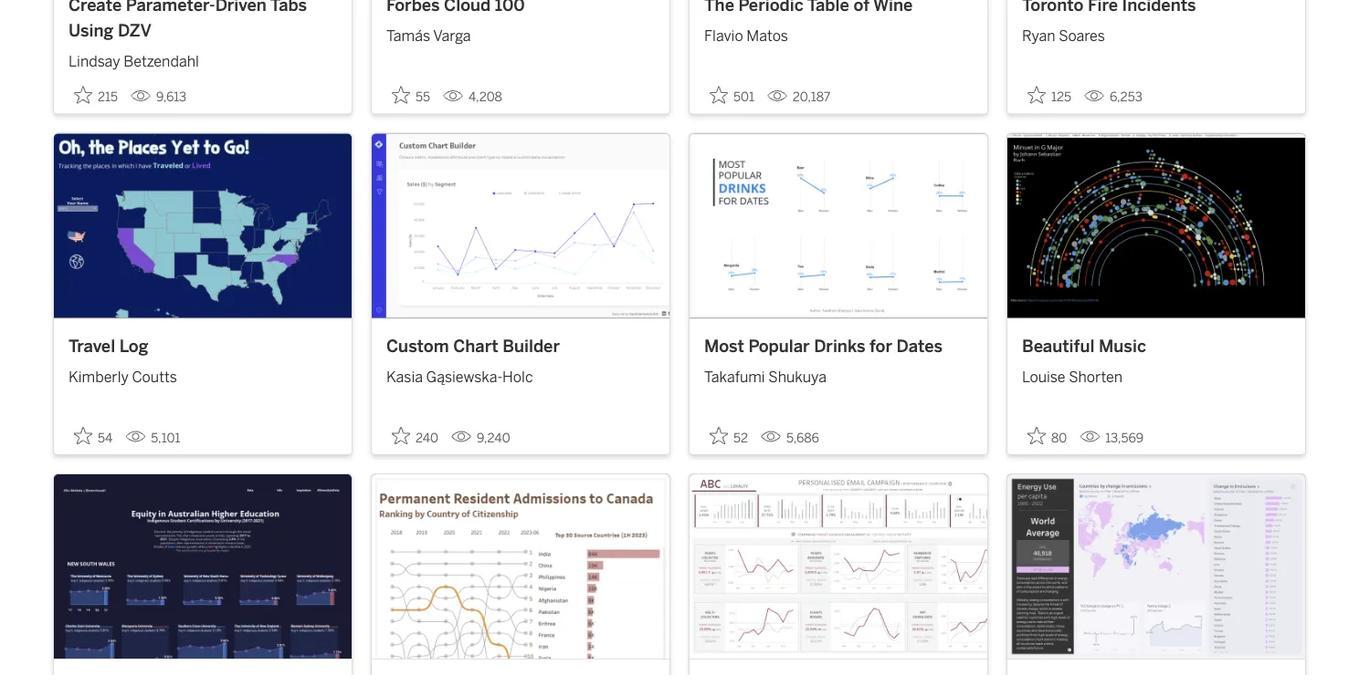 Task type: vqa. For each thing, say whether or not it's contained in the screenshot.
Download image
no



Task type: locate. For each thing, give the bounding box(es) containing it.
lindsay
[[69, 52, 120, 70]]

240
[[416, 431, 439, 446]]

most popular drinks for dates link
[[704, 334, 973, 359]]

varga
[[433, 27, 471, 45]]

1 horizontal spatial add favorite button
[[1022, 422, 1073, 451]]

55
[[416, 89, 430, 105]]

4,208 views element
[[436, 82, 510, 112]]

holc
[[503, 369, 533, 386]]

drinks
[[814, 336, 866, 356]]

dates
[[897, 336, 943, 356]]

add favorite button for 4,208
[[386, 80, 436, 110]]

9,613 views element
[[123, 82, 194, 112]]

Add Favorite button
[[69, 80, 123, 110]]

add favorite button containing 55
[[386, 80, 436, 110]]

ryan
[[1022, 27, 1056, 45]]

5,101
[[151, 431, 180, 446]]

1 vertical spatial add favorite button
[[1022, 422, 1073, 451]]

215
[[98, 89, 118, 105]]

louise
[[1022, 369, 1066, 386]]

for
[[870, 336, 892, 356]]

0 vertical spatial add favorite button
[[386, 80, 436, 110]]

driven
[[215, 0, 267, 15]]

dzv
[[118, 20, 152, 40]]

betzendahl
[[124, 52, 199, 70]]

Add Favorite button
[[386, 80, 436, 110], [1022, 422, 1073, 451]]

Add Favorite button
[[704, 422, 754, 451]]

13,569
[[1106, 431, 1144, 446]]

add favorite button down louise
[[1022, 422, 1073, 451]]

kasia gąsiewska-holc
[[386, 369, 533, 386]]

80
[[1051, 431, 1067, 446]]

beautiful music
[[1022, 336, 1146, 356]]

travel log
[[69, 336, 148, 356]]

takafumi shukuya
[[704, 369, 827, 386]]

add favorite button down tamás
[[386, 80, 436, 110]]

flavio
[[704, 27, 743, 45]]

popular
[[749, 336, 810, 356]]

matos
[[747, 27, 788, 45]]

kimberly coutts link
[[69, 359, 337, 388]]

5,686 views element
[[754, 423, 827, 453]]

add favorite button containing 80
[[1022, 422, 1073, 451]]

0 horizontal spatial add favorite button
[[386, 80, 436, 110]]

lindsay betzendahl
[[69, 52, 199, 70]]

9,240 views element
[[444, 423, 518, 453]]

takafumi
[[704, 369, 765, 386]]

music
[[1099, 336, 1146, 356]]

Add Favorite button
[[1022, 80, 1077, 110]]

kasia gąsiewska-holc link
[[386, 359, 655, 388]]

create
[[69, 0, 122, 15]]

workbook thumbnail image
[[54, 134, 352, 318], [372, 134, 670, 318], [690, 134, 987, 318], [1008, 134, 1305, 318], [54, 475, 352, 660], [372, 475, 670, 660], [690, 475, 987, 660], [1008, 475, 1305, 660]]

ryan soares link
[[1022, 18, 1291, 47]]

chart
[[453, 336, 498, 356]]

travel
[[69, 336, 115, 356]]

most
[[704, 336, 744, 356]]



Task type: describe. For each thing, give the bounding box(es) containing it.
soares
[[1059, 27, 1105, 45]]

ryan soares
[[1022, 27, 1105, 45]]

Add Favorite button
[[69, 422, 118, 451]]

travel log link
[[69, 334, 337, 359]]

shorten
[[1069, 369, 1123, 386]]

beautiful music link
[[1022, 334, 1291, 359]]

using
[[69, 20, 114, 40]]

kimberly
[[69, 369, 129, 386]]

add favorite button for 13,569
[[1022, 422, 1073, 451]]

kimberly coutts
[[69, 369, 177, 386]]

4,208
[[469, 89, 502, 105]]

log
[[119, 336, 148, 356]]

125
[[1051, 89, 1071, 105]]

6,253 views element
[[1077, 82, 1150, 112]]

5,686
[[787, 431, 819, 446]]

create parameter-driven tabs using dzv
[[69, 0, 307, 40]]

flavio matos link
[[704, 18, 973, 47]]

custom chart builder
[[386, 336, 560, 356]]

6,253
[[1110, 89, 1143, 105]]

most popular drinks for dates
[[704, 336, 943, 356]]

tamás
[[386, 27, 430, 45]]

13,569 views element
[[1073, 423, 1151, 453]]

5,101 views element
[[118, 423, 188, 453]]

20,187 views element
[[760, 82, 838, 112]]

tamás varga
[[386, 27, 471, 45]]

shukuya
[[769, 369, 827, 386]]

54
[[98, 431, 113, 446]]

parameter-
[[126, 0, 215, 15]]

9,613
[[156, 89, 187, 105]]

louise shorten
[[1022, 369, 1123, 386]]

custom
[[386, 336, 449, 356]]

create parameter-driven tabs using dzv link
[[69, 0, 337, 43]]

beautiful
[[1022, 336, 1095, 356]]

builder
[[503, 336, 560, 356]]

gąsiewska-
[[426, 369, 503, 386]]

custom chart builder link
[[386, 334, 655, 359]]

tamás varga link
[[386, 18, 655, 47]]

501
[[734, 89, 754, 105]]

52
[[734, 431, 748, 446]]

Add Favorite button
[[704, 80, 760, 110]]

9,240
[[477, 431, 510, 446]]

louise shorten link
[[1022, 359, 1291, 388]]

kasia
[[386, 369, 423, 386]]

Add Favorite button
[[386, 422, 444, 451]]

coutts
[[132, 369, 177, 386]]

flavio matos
[[704, 27, 788, 45]]

tabs
[[270, 0, 307, 15]]

20,187
[[793, 89, 831, 105]]

takafumi shukuya link
[[704, 359, 973, 388]]

lindsay betzendahl link
[[69, 43, 337, 72]]



